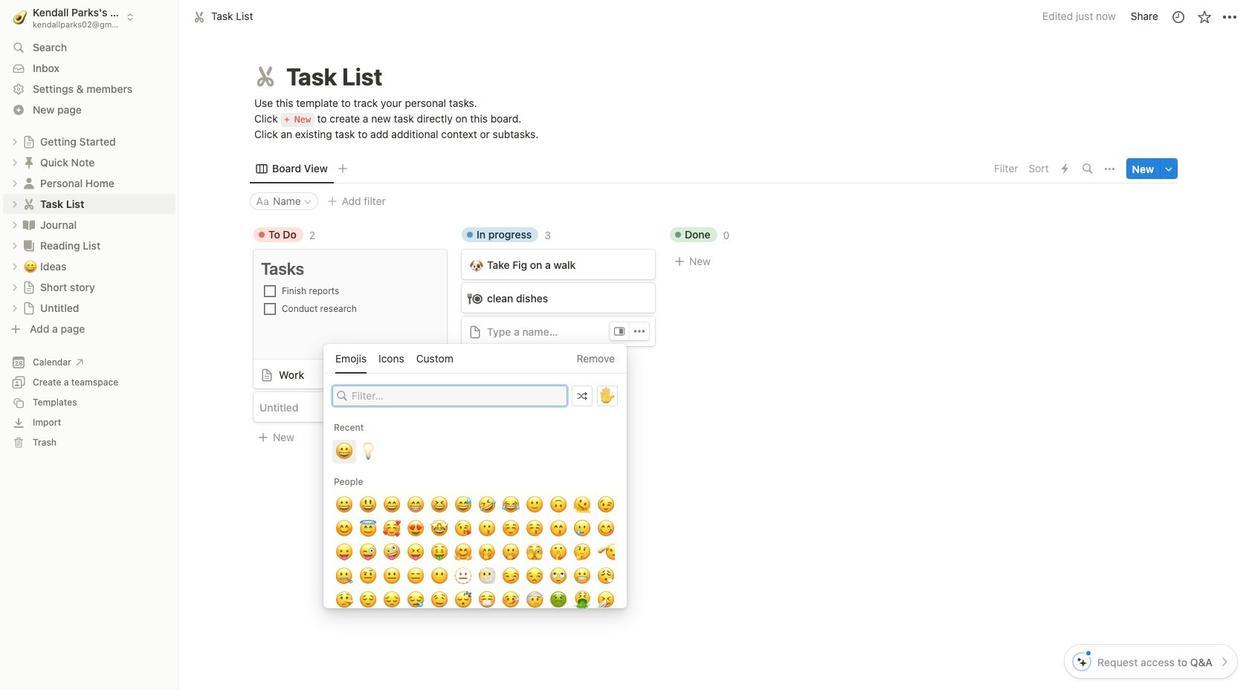 Task type: describe. For each thing, give the bounding box(es) containing it.
change page icon image
[[252, 63, 279, 90]]

🥰 image
[[383, 521, 401, 539]]

🤪 image
[[383, 545, 401, 562]]

😃 image
[[359, 497, 377, 515]]

🙄 image
[[550, 568, 568, 586]]

😍 image
[[407, 521, 425, 539]]

🫢 image
[[502, 545, 520, 562]]

😚 image
[[526, 521, 544, 539]]

😑 image
[[407, 568, 425, 586]]

😋 image
[[597, 521, 615, 539]]

🐶 image
[[470, 257, 483, 274]]

😁 image
[[407, 497, 425, 515]]

🫣 image
[[526, 545, 544, 562]]

favorite image
[[1197, 9, 1212, 24]]

😷 image
[[478, 592, 496, 610]]

😴 image
[[454, 592, 472, 610]]

🥲 image
[[573, 521, 591, 539]]

😀 image for "💡" image
[[335, 443, 353, 461]]

🥑 image
[[13, 8, 27, 26]]

😛 image
[[335, 545, 353, 562]]

🙂 image
[[526, 497, 544, 515]]

😅 image
[[454, 497, 472, 515]]

😇 image
[[359, 521, 377, 539]]

updates image
[[1171, 9, 1186, 24]]

create and view automations image
[[1062, 164, 1069, 174]]

😉 image
[[597, 497, 615, 515]]

Filter… text field
[[352, 389, 563, 404]]

😌 image
[[359, 592, 377, 610]]

☺️ image
[[502, 521, 520, 539]]

😪 image
[[407, 592, 425, 610]]

😮‍💨 image
[[597, 568, 615, 586]]



Task type: locate. For each thing, give the bounding box(es) containing it.
🤕 image
[[526, 592, 544, 610]]

🫠 image
[[573, 497, 591, 515]]

🙃 image
[[550, 497, 568, 515]]

🤧 image
[[597, 592, 615, 610]]

🤗 image
[[454, 545, 472, 562]]

😙 image
[[550, 521, 568, 539]]

1 vertical spatial 😀 image
[[335, 497, 353, 515]]

💡 image
[[359, 443, 377, 461]]

🤭 image
[[478, 545, 496, 562]]

🤐 image
[[335, 568, 353, 586]]

😂 image
[[502, 497, 520, 515]]

tab
[[250, 159, 334, 180]]

😆 image
[[431, 497, 449, 515]]

tab list
[[250, 154, 990, 184]]

🫥 image
[[454, 568, 472, 586]]

😀 image left 😃 image
[[335, 497, 353, 515]]

😜 image
[[359, 545, 377, 562]]

🤑 image
[[431, 545, 449, 562]]

🤒 image
[[502, 592, 520, 610]]

2 😀 image from the top
[[335, 497, 353, 515]]

😬 image
[[573, 568, 591, 586]]

😶‍🌫️ image
[[478, 568, 496, 586]]

🤨 image
[[359, 568, 377, 586]]

🤔 image
[[573, 545, 591, 562]]

😘 image
[[454, 521, 472, 539]]

😏 image
[[502, 568, 520, 586]]

😗 image
[[478, 521, 496, 539]]

😒 image
[[526, 568, 544, 586]]

🤫 image
[[550, 545, 568, 562]]

🤤 image
[[431, 592, 449, 610]]

😝 image
[[407, 545, 425, 562]]

1 😀 image from the top
[[335, 443, 353, 461]]

🤮 image
[[573, 592, 591, 610]]

😊 image
[[335, 521, 353, 539]]

0 vertical spatial 😀 image
[[335, 443, 353, 461]]

🤣 image
[[478, 497, 496, 515]]

🤥 image
[[335, 592, 353, 610]]

😀 image left "💡" image
[[335, 443, 353, 461]]

😄 image
[[383, 497, 401, 515]]

😐 image
[[383, 568, 401, 586]]

😔 image
[[383, 592, 401, 610]]

😀 image for 😃 image
[[335, 497, 353, 515]]

🤢 image
[[550, 592, 568, 610]]

😀 image
[[335, 443, 353, 461], [335, 497, 353, 515]]

🤩 image
[[431, 521, 449, 539]]

😶 image
[[431, 568, 449, 586]]

menu
[[324, 415, 627, 691]]

🫡 image
[[597, 545, 615, 562]]



Task type: vqa. For each thing, say whether or not it's contained in the screenshot.
💚 icon
no



